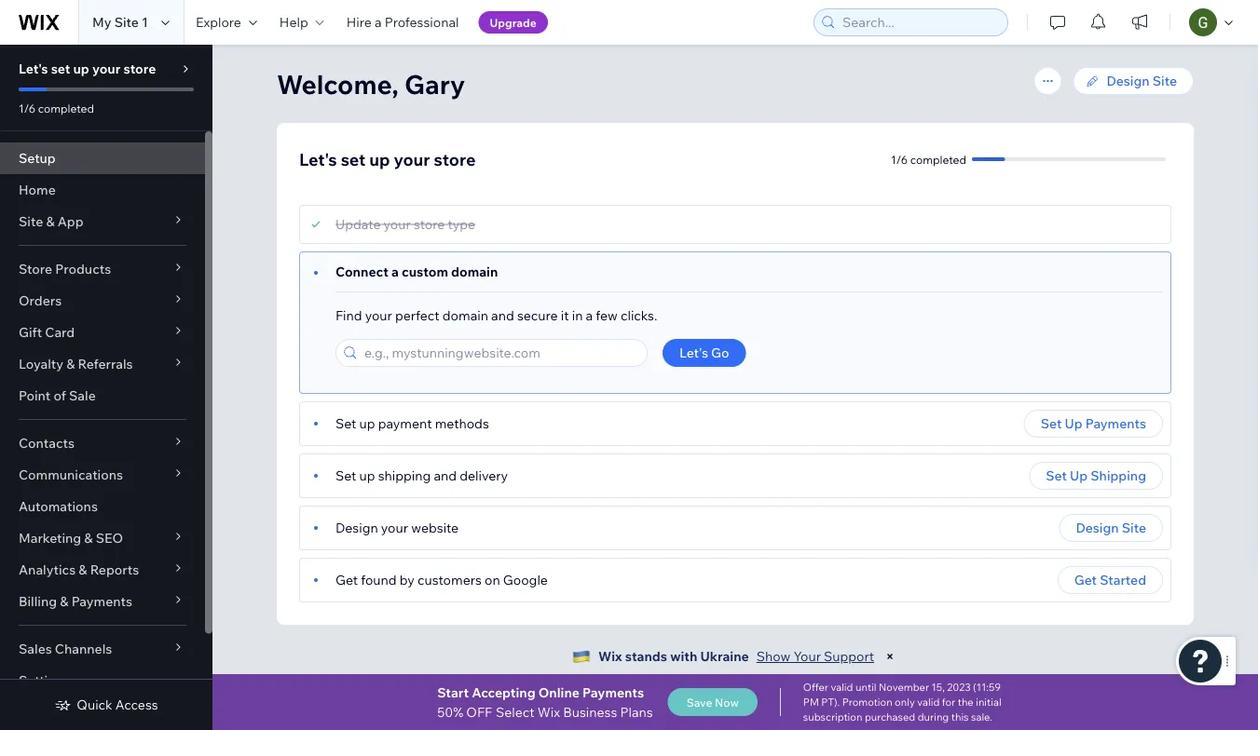 Task type: locate. For each thing, give the bounding box(es) containing it.
analytics
[[19, 562, 76, 578]]

0 horizontal spatial 1/6
[[19, 101, 36, 115]]

your right find
[[365, 308, 392, 324]]

0 vertical spatial valid
[[831, 681, 853, 695]]

billing
[[19, 594, 57, 610]]

0 vertical spatial payments
[[1086, 416, 1147, 432]]

automations
[[19, 499, 98, 515]]

domain for perfect
[[443, 308, 488, 324]]

save
[[687, 696, 713, 710]]

design site inside button
[[1076, 520, 1147, 537]]

2 horizontal spatial a
[[586, 308, 593, 324]]

store left the type
[[414, 216, 445, 233]]

this
[[952, 711, 969, 724]]

0 horizontal spatial completed
[[38, 101, 94, 115]]

for
[[942, 696, 956, 709]]

1 horizontal spatial 1/6
[[891, 152, 908, 166]]

up inside sidebar element
[[73, 61, 89, 77]]

let's set up your store inside sidebar element
[[19, 61, 156, 77]]

wix
[[598, 649, 622, 665], [538, 704, 560, 720]]

the
[[958, 696, 974, 709]]

gift
[[19, 324, 42, 341]]

1 horizontal spatial let's set up your store
[[299, 149, 476, 170]]

marketing & seo button
[[0, 523, 205, 555]]

set up payments
[[1041, 416, 1147, 432]]

0 horizontal spatial let's
[[19, 61, 48, 77]]

get left found
[[336, 572, 358, 589]]

set left "shipping"
[[336, 468, 356, 484]]

1 vertical spatial 1/6
[[891, 152, 908, 166]]

completed inside sidebar element
[[38, 101, 94, 115]]

0 vertical spatial completed
[[38, 101, 94, 115]]

and
[[491, 308, 514, 324], [434, 468, 457, 484]]

accepting
[[472, 685, 536, 701]]

point
[[19, 388, 51, 404]]

& inside popup button
[[46, 213, 55, 230]]

payments up the shipping
[[1086, 416, 1147, 432]]

settings
[[19, 673, 70, 689]]

wix left stands
[[598, 649, 622, 665]]

seo
[[96, 530, 123, 547]]

and left secure
[[491, 308, 514, 324]]

delivery
[[460, 468, 508, 484]]

2 vertical spatial payments
[[583, 685, 644, 701]]

let's go button
[[663, 339, 746, 367]]

and left the delivery
[[434, 468, 457, 484]]

channels
[[55, 641, 112, 658]]

store up the type
[[434, 149, 476, 170]]

a right in
[[586, 308, 593, 324]]

design inside design site link
[[1107, 73, 1150, 89]]

1 horizontal spatial set
[[341, 149, 366, 170]]

& inside dropdown button
[[60, 594, 69, 610]]

let's left the 'go'
[[680, 345, 708, 361]]

1 vertical spatial store
[[434, 149, 476, 170]]

marketing & seo
[[19, 530, 123, 547]]

payments for set up payments
[[1086, 416, 1147, 432]]

your down "my"
[[92, 61, 121, 77]]

set left the shipping
[[1046, 468, 1067, 484]]

domain for custom
[[451, 264, 498, 280]]

set up payments button
[[1024, 410, 1163, 438]]

1 horizontal spatial 1/6 completed
[[891, 152, 967, 166]]

up
[[1065, 416, 1083, 432], [1070, 468, 1088, 484]]

1 vertical spatial and
[[434, 468, 457, 484]]

setup link
[[0, 143, 205, 174]]

0 vertical spatial let's set up your store
[[19, 61, 156, 77]]

1 vertical spatial design site
[[1076, 520, 1147, 537]]

store inside sidebar element
[[123, 61, 156, 77]]

domain up find your perfect domain and secure it in a few clicks.
[[451, 264, 498, 280]]

promotion
[[843, 696, 893, 709]]

0 horizontal spatial valid
[[831, 681, 853, 695]]

& for site
[[46, 213, 55, 230]]

15,
[[932, 681, 945, 695]]

get
[[336, 572, 358, 589], [1075, 572, 1097, 589]]

set up shipping
[[1046, 468, 1147, 484]]

store down 1
[[123, 61, 156, 77]]

automations link
[[0, 491, 205, 523]]

0 horizontal spatial and
[[434, 468, 457, 484]]

e.g., mystunningwebsite.com field
[[359, 340, 641, 366]]

let's up update
[[299, 149, 337, 170]]

loyalty & referrals button
[[0, 349, 205, 380]]

& inside dropdown button
[[84, 530, 93, 547]]

let's up setup
[[19, 61, 48, 77]]

& for marketing
[[84, 530, 93, 547]]

2 vertical spatial store
[[414, 216, 445, 233]]

let's
[[19, 61, 48, 77], [299, 149, 337, 170], [680, 345, 708, 361]]

1/6 completed
[[19, 101, 94, 115], [891, 152, 967, 166]]

design site
[[1107, 73, 1177, 89], [1076, 520, 1147, 537]]

& right the loyalty
[[66, 356, 75, 372]]

0 horizontal spatial let's set up your store
[[19, 61, 156, 77]]

store
[[19, 261, 52, 277]]

up up set up shipping
[[1065, 416, 1083, 432]]

set
[[51, 61, 70, 77], [341, 149, 366, 170]]

until
[[856, 681, 877, 695]]

let's inside sidebar element
[[19, 61, 48, 77]]

1 get from the left
[[336, 572, 358, 589]]

payments inside set up payments button
[[1086, 416, 1147, 432]]

0 horizontal spatial 1/6 completed
[[19, 101, 94, 115]]

up
[[73, 61, 89, 77], [369, 149, 390, 170], [359, 416, 375, 432], [359, 468, 375, 484]]

get inside button
[[1075, 572, 1097, 589]]

set inside set up payments button
[[1041, 416, 1062, 432]]

0 vertical spatial store
[[123, 61, 156, 77]]

1 horizontal spatial and
[[491, 308, 514, 324]]

& left app
[[46, 213, 55, 230]]

set for set up shipping
[[1046, 468, 1067, 484]]

domain right perfect
[[443, 308, 488, 324]]

a left custom
[[392, 264, 399, 280]]

1 horizontal spatial get
[[1075, 572, 1097, 589]]

0 horizontal spatial wix
[[538, 704, 560, 720]]

a right hire
[[375, 14, 382, 30]]

0 horizontal spatial get
[[336, 572, 358, 589]]

2 get from the left
[[1075, 572, 1097, 589]]

up left the shipping
[[1070, 468, 1088, 484]]

a inside hire a professional link
[[375, 14, 382, 30]]

started
[[1100, 572, 1147, 589]]

offer
[[803, 681, 829, 695]]

& for billing
[[60, 594, 69, 610]]

loyalty
[[19, 356, 63, 372]]

0 vertical spatial set
[[51, 61, 70, 77]]

1 vertical spatial a
[[392, 264, 399, 280]]

online
[[539, 685, 580, 701]]

your inside sidebar element
[[92, 61, 121, 77]]

2 horizontal spatial payments
[[1086, 416, 1147, 432]]

let's set up your store up update your store type
[[299, 149, 476, 170]]

of
[[54, 388, 66, 404]]

let's set up your store down "my"
[[19, 61, 156, 77]]

get left started
[[1075, 572, 1097, 589]]

your right update
[[384, 216, 411, 233]]

subscription
[[803, 711, 863, 724]]

1 vertical spatial domain
[[443, 308, 488, 324]]

1 horizontal spatial payments
[[583, 685, 644, 701]]

your for design
[[381, 520, 408, 537]]

hire
[[347, 14, 372, 30]]

0 vertical spatial up
[[1065, 416, 1083, 432]]

set left payment
[[336, 416, 356, 432]]

1 horizontal spatial a
[[392, 264, 399, 280]]

business
[[563, 704, 617, 720]]

set up payment methods
[[336, 416, 489, 432]]

analytics & reports
[[19, 562, 139, 578]]

& left reports
[[79, 562, 87, 578]]

secure
[[517, 308, 558, 324]]

0 horizontal spatial a
[[375, 14, 382, 30]]

let's set up your store
[[19, 61, 156, 77], [299, 149, 476, 170]]

custom
[[402, 264, 448, 280]]

2 vertical spatial let's
[[680, 345, 708, 361]]

site inside popup button
[[19, 213, 43, 230]]

up for shipping
[[1070, 468, 1088, 484]]

design
[[1107, 73, 1150, 89], [336, 520, 378, 537], [1076, 520, 1119, 537]]

0 vertical spatial domain
[[451, 264, 498, 280]]

sidebar element
[[0, 45, 213, 731]]

gary
[[405, 68, 465, 100]]

& left seo
[[84, 530, 93, 547]]

find your perfect domain and secure it in a few clicks.
[[336, 308, 658, 324]]

1 vertical spatial payments
[[71, 594, 132, 610]]

0 vertical spatial 1/6 completed
[[19, 101, 94, 115]]

valid
[[831, 681, 853, 695], [918, 696, 940, 709]]

upgrade button
[[479, 11, 548, 34]]

set up set up shipping
[[1041, 416, 1062, 432]]

0 vertical spatial design site
[[1107, 73, 1177, 89]]

2 vertical spatial a
[[586, 308, 593, 324]]

your
[[794, 649, 821, 665]]

your left website
[[381, 520, 408, 537]]

0 vertical spatial let's
[[19, 61, 48, 77]]

wix down online
[[538, 704, 560, 720]]

sale
[[69, 388, 96, 404]]

find
[[336, 308, 362, 324]]

payments inside billing & payments dropdown button
[[71, 594, 132, 610]]

1 horizontal spatial completed
[[911, 152, 967, 166]]

set up update
[[341, 149, 366, 170]]

set up setup
[[51, 61, 70, 77]]

ukraine
[[701, 649, 749, 665]]

0 vertical spatial a
[[375, 14, 382, 30]]

&
[[46, 213, 55, 230], [66, 356, 75, 372], [84, 530, 93, 547], [79, 562, 87, 578], [60, 594, 69, 610]]

quick access button
[[54, 697, 158, 714]]

point of sale link
[[0, 380, 205, 412]]

store products button
[[0, 254, 205, 285]]

payments inside start accepting online payments 50% off select wix business plans
[[583, 685, 644, 701]]

1 vertical spatial up
[[1070, 468, 1088, 484]]

set inside set up shipping button
[[1046, 468, 1067, 484]]

2 horizontal spatial let's
[[680, 345, 708, 361]]

0 vertical spatial and
[[491, 308, 514, 324]]

0 horizontal spatial set
[[51, 61, 70, 77]]

0 horizontal spatial payments
[[71, 594, 132, 610]]

payments up business at the bottom of the page
[[583, 685, 644, 701]]

customers
[[418, 572, 482, 589]]

valid up during
[[918, 696, 940, 709]]

with
[[670, 649, 698, 665]]

payments for billing & payments
[[71, 594, 132, 610]]

site & app
[[19, 213, 84, 230]]

1 vertical spatial wix
[[538, 704, 560, 720]]

my site 1
[[92, 14, 148, 30]]

up up setup link
[[73, 61, 89, 77]]

& right billing
[[60, 594, 69, 610]]

up up update
[[369, 149, 390, 170]]

payments down analytics & reports popup button
[[71, 594, 132, 610]]

set
[[336, 416, 356, 432], [1041, 416, 1062, 432], [336, 468, 356, 484], [1046, 468, 1067, 484]]

connect a custom domain
[[336, 264, 498, 280]]

0 vertical spatial 1/6
[[19, 101, 36, 115]]

0 vertical spatial wix
[[598, 649, 622, 665]]

1 horizontal spatial valid
[[918, 696, 940, 709]]

communications
[[19, 467, 123, 483]]

1 vertical spatial let's
[[299, 149, 337, 170]]

site
[[114, 14, 139, 30], [1153, 73, 1177, 89], [19, 213, 43, 230], [1122, 520, 1147, 537]]

professional
[[385, 14, 459, 30]]

payments
[[1086, 416, 1147, 432], [71, 594, 132, 610], [583, 685, 644, 701]]

1/6 completed inside sidebar element
[[19, 101, 94, 115]]

valid up pt).
[[831, 681, 853, 695]]

save now button
[[668, 689, 758, 717]]



Task type: vqa. For each thing, say whether or not it's contained in the screenshot.
Get Started button
yes



Task type: describe. For each thing, give the bounding box(es) containing it.
referrals
[[78, 356, 133, 372]]

set for set up payment methods
[[336, 416, 356, 432]]

website
[[411, 520, 459, 537]]

billing & payments
[[19, 594, 132, 610]]

your for find
[[365, 308, 392, 324]]

sales channels
[[19, 641, 112, 658]]

up for payments
[[1065, 416, 1083, 432]]

gift card
[[19, 324, 75, 341]]

communications button
[[0, 460, 205, 491]]

analytics & reports button
[[0, 555, 205, 586]]

card
[[45, 324, 75, 341]]

now
[[715, 696, 739, 710]]

show your support button
[[757, 649, 875, 666]]

products
[[55, 261, 111, 277]]

help button
[[268, 0, 335, 45]]

pt).
[[822, 696, 840, 709]]

upgrade
[[490, 15, 537, 29]]

update your store type
[[336, 216, 476, 233]]

up left "shipping"
[[359, 468, 375, 484]]

quick access
[[77, 697, 158, 714]]

save now
[[687, 696, 739, 710]]

explore
[[196, 14, 241, 30]]

app
[[58, 213, 84, 230]]

support
[[824, 649, 875, 665]]

perfect
[[395, 308, 440, 324]]

select
[[496, 704, 535, 720]]

your for update
[[384, 216, 411, 233]]

plans
[[620, 704, 653, 720]]

stands
[[625, 649, 668, 665]]

Search... field
[[837, 9, 1002, 35]]

1 vertical spatial 1/6 completed
[[891, 152, 967, 166]]

design inside design site button
[[1076, 520, 1119, 537]]

on
[[485, 572, 500, 589]]

update
[[336, 216, 381, 233]]

offer valid until november 15, 2023 (11:59 pm pt). promotion only valid for the initial subscription purchased during this sale.
[[803, 681, 1002, 724]]

get for get found by customers on google
[[336, 572, 358, 589]]

found
[[361, 572, 397, 589]]

few
[[596, 308, 618, 324]]

design site button
[[1060, 515, 1163, 543]]

your up update your store type
[[394, 149, 430, 170]]

show
[[757, 649, 791, 665]]

set for set up payments
[[1041, 416, 1062, 432]]

methods
[[435, 416, 489, 432]]

let's inside button
[[680, 345, 708, 361]]

1 vertical spatial valid
[[918, 696, 940, 709]]

during
[[918, 711, 949, 724]]

contacts button
[[0, 428, 205, 460]]

shipping
[[1091, 468, 1147, 484]]

reports
[[90, 562, 139, 578]]

purchased
[[865, 711, 916, 724]]

site inside button
[[1122, 520, 1147, 537]]

a for professional
[[375, 14, 382, 30]]

1 vertical spatial set
[[341, 149, 366, 170]]

point of sale
[[19, 388, 96, 404]]

set inside sidebar element
[[51, 61, 70, 77]]

set up shipping and delivery
[[336, 468, 508, 484]]

quick
[[77, 697, 112, 714]]

set up shipping button
[[1029, 462, 1163, 490]]

orders button
[[0, 285, 205, 317]]

settings link
[[0, 666, 205, 697]]

(11:59
[[973, 681, 1001, 695]]

get for get started
[[1075, 572, 1097, 589]]

50%
[[437, 704, 464, 720]]

a for custom
[[392, 264, 399, 280]]

connect
[[336, 264, 389, 280]]

wix inside start accepting online payments 50% off select wix business plans
[[538, 704, 560, 720]]

start
[[437, 685, 469, 701]]

2023
[[947, 681, 971, 695]]

1/6 inside sidebar element
[[19, 101, 36, 115]]

let's go
[[680, 345, 730, 361]]

gift card button
[[0, 317, 205, 349]]

& for loyalty
[[66, 356, 75, 372]]

initial
[[976, 696, 1002, 709]]

sales channels button
[[0, 634, 205, 666]]

welcome, gary
[[277, 68, 465, 100]]

in
[[572, 308, 583, 324]]

& for analytics
[[79, 562, 87, 578]]

my
[[92, 14, 111, 30]]

off
[[466, 704, 492, 720]]

pm
[[803, 696, 819, 709]]

billing & payments button
[[0, 586, 205, 618]]

by
[[400, 572, 415, 589]]

home link
[[0, 174, 205, 206]]

set for set up shipping and delivery
[[336, 468, 356, 484]]

1 horizontal spatial wix
[[598, 649, 622, 665]]

only
[[895, 696, 915, 709]]

google
[[503, 572, 548, 589]]

1 vertical spatial let's set up your store
[[299, 149, 476, 170]]

1 horizontal spatial let's
[[299, 149, 337, 170]]

hire a professional
[[347, 14, 459, 30]]

sale.
[[971, 711, 993, 724]]

orders
[[19, 293, 62, 309]]

marketing
[[19, 530, 81, 547]]

go
[[711, 345, 730, 361]]

1
[[142, 14, 148, 30]]

up left payment
[[359, 416, 375, 432]]

start accepting online payments 50% off select wix business plans
[[437, 685, 653, 720]]

november
[[879, 681, 930, 695]]

1 vertical spatial completed
[[911, 152, 967, 166]]



